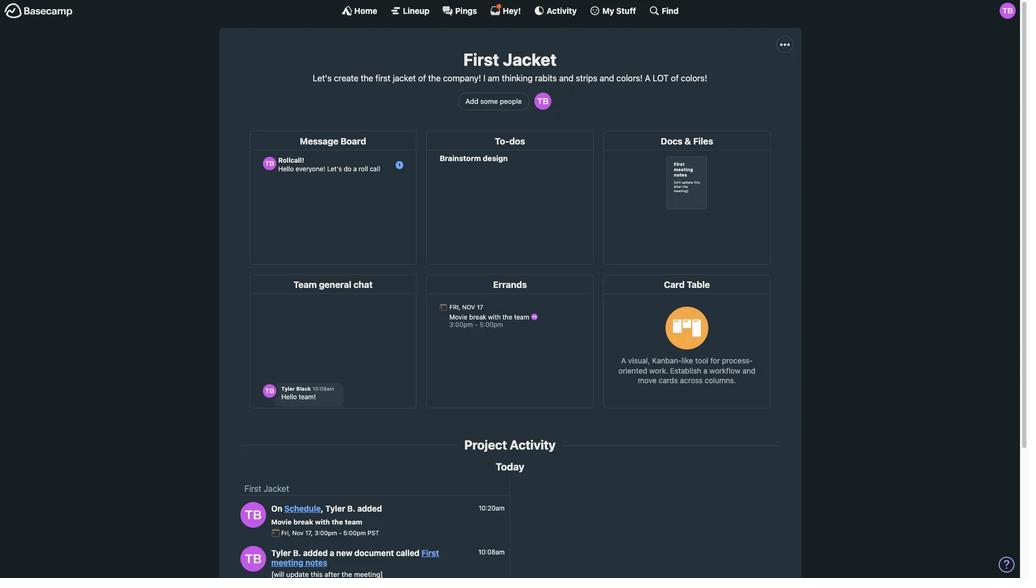 Task type: locate. For each thing, give the bounding box(es) containing it.
activity left my
[[547, 6, 577, 15]]

jacket
[[503, 49, 557, 70], [264, 484, 289, 494]]

add some people link
[[458, 93, 529, 110]]

add some people
[[465, 97, 522, 105]]

1 horizontal spatial tyler
[[325, 504, 345, 514]]

a
[[330, 548, 334, 558]]

activity link
[[534, 5, 577, 16]]

company!
[[443, 74, 481, 83]]

tyler right ','
[[325, 504, 345, 514]]

2 horizontal spatial first
[[463, 49, 499, 70]]

1 vertical spatial jacket
[[264, 484, 289, 494]]

tyler black image inside main element
[[1000, 3, 1016, 19]]

0 vertical spatial first
[[463, 49, 499, 70]]

of right jacket
[[418, 74, 426, 83]]

jacket inside first jacket let's create the first jacket of the company! i am thinking rabits and strips and colors! a lot of colors!
[[503, 49, 557, 70]]

first jacket
[[244, 484, 289, 494]]

-
[[339, 530, 342, 537]]

10:08am element
[[478, 548, 505, 556]]

lineup
[[403, 6, 430, 15]]

meeting
[[271, 558, 303, 567]]

pings button
[[442, 5, 477, 16]]

my
[[602, 6, 614, 15]]

1 vertical spatial added
[[303, 548, 328, 558]]

added up the team
[[357, 504, 382, 514]]

rabits
[[535, 74, 557, 83]]

2 of from the left
[[671, 74, 679, 83]]

find
[[662, 6, 679, 15]]

of right lot at the right top
[[671, 74, 679, 83]]

notes
[[305, 558, 327, 567]]

0 horizontal spatial the
[[332, 518, 343, 526]]

home link
[[341, 5, 377, 16]]

colors! left a at the right of page
[[616, 74, 643, 83]]

first
[[375, 74, 391, 83]]

b. up the team
[[347, 504, 355, 514]]

lot
[[653, 74, 669, 83]]

1 horizontal spatial added
[[357, 504, 382, 514]]

0 vertical spatial tyler
[[325, 504, 345, 514]]

people
[[500, 97, 522, 105]]

0 vertical spatial added
[[357, 504, 382, 514]]

1 vertical spatial first
[[244, 484, 261, 494]]

1 of from the left
[[418, 74, 426, 83]]

2 vertical spatial first
[[421, 548, 439, 558]]

colors!
[[616, 74, 643, 83], [681, 74, 707, 83]]

0 horizontal spatial added
[[303, 548, 328, 558]]

0 horizontal spatial tyler
[[271, 548, 291, 558]]

and
[[559, 74, 574, 83], [600, 74, 614, 83]]

0 horizontal spatial and
[[559, 74, 574, 83]]

create
[[334, 74, 358, 83]]

movie break with the team link
[[271, 518, 362, 526]]

main element
[[0, 0, 1020, 21]]

0 horizontal spatial jacket
[[264, 484, 289, 494]]

called
[[396, 548, 420, 558]]

nov
[[292, 530, 304, 537]]

tyler
[[325, 504, 345, 514], [271, 548, 291, 558]]

of
[[418, 74, 426, 83], [671, 74, 679, 83]]

first for first jacket
[[244, 484, 261, 494]]

1 horizontal spatial colors!
[[681, 74, 707, 83]]

movie break with the team fri, nov 17, 3:00pm -     5:00pm pst
[[271, 518, 379, 537]]

1 horizontal spatial the
[[361, 74, 373, 83]]

10:20am
[[479, 504, 505, 512]]

1 vertical spatial b.
[[293, 548, 301, 558]]

first inside first meeting notes
[[421, 548, 439, 558]]

the
[[361, 74, 373, 83], [428, 74, 441, 83], [332, 518, 343, 526]]

a
[[645, 74, 651, 83]]

the left company!
[[428, 74, 441, 83]]

jacket
[[393, 74, 416, 83]]

schedule
[[284, 504, 321, 514]]

0 horizontal spatial first
[[244, 484, 261, 494]]

2 colors! from the left
[[681, 74, 707, 83]]

added left a
[[303, 548, 328, 558]]

0 vertical spatial activity
[[547, 6, 577, 15]]

b.
[[347, 504, 355, 514], [293, 548, 301, 558]]

first
[[463, 49, 499, 70], [244, 484, 261, 494], [421, 548, 439, 558]]

0 horizontal spatial colors!
[[616, 74, 643, 83]]

1 horizontal spatial b.
[[347, 504, 355, 514]]

jacket for first jacket let's create the first jacket of the company! i am thinking rabits and strips and colors! a lot of colors!
[[503, 49, 557, 70]]

let's
[[313, 74, 332, 83]]

the up -
[[332, 518, 343, 526]]

project
[[464, 438, 507, 453]]

1 horizontal spatial and
[[600, 74, 614, 83]]

with
[[315, 518, 330, 526]]

jacket up thinking
[[503, 49, 557, 70]]

first inside first jacket let's create the first jacket of the company! i am thinking rabits and strips and colors! a lot of colors!
[[463, 49, 499, 70]]

find button
[[649, 5, 679, 16]]

the left first
[[361, 74, 373, 83]]

and left strips
[[559, 74, 574, 83]]

activity up today
[[510, 438, 556, 453]]

tyler black image
[[1000, 3, 1016, 19], [534, 93, 551, 110], [240, 502, 266, 528], [240, 546, 266, 572]]

0 vertical spatial jacket
[[503, 49, 557, 70]]

activity
[[547, 6, 577, 15], [510, 438, 556, 453]]

hey! button
[[490, 4, 521, 16]]

schedule link
[[284, 504, 321, 514]]

10:08am
[[478, 548, 505, 556]]

1 horizontal spatial first
[[421, 548, 439, 558]]

first for first jacket let's create the first jacket of the company! i am thinking rabits and strips and colors! a lot of colors!
[[463, 49, 499, 70]]

tyler down fri,
[[271, 548, 291, 558]]

my stuff button
[[590, 5, 636, 16]]

3:00pm
[[315, 530, 337, 537]]

colors! right lot at the right top
[[681, 74, 707, 83]]

jacket up on
[[264, 484, 289, 494]]

added
[[357, 504, 382, 514], [303, 548, 328, 558]]

and right strips
[[600, 74, 614, 83]]

2 and from the left
[[600, 74, 614, 83]]

1 vertical spatial activity
[[510, 438, 556, 453]]

b. down nov
[[293, 548, 301, 558]]

1 colors! from the left
[[616, 74, 643, 83]]

first jacket link
[[244, 484, 289, 494]]

0 horizontal spatial of
[[418, 74, 426, 83]]

5:00pm
[[343, 530, 366, 537]]

thinking
[[502, 74, 533, 83]]

jacket for first jacket
[[264, 484, 289, 494]]

1 horizontal spatial of
[[671, 74, 679, 83]]

1 horizontal spatial jacket
[[503, 49, 557, 70]]

break
[[293, 518, 313, 526]]



Task type: describe. For each thing, give the bounding box(es) containing it.
0 vertical spatial b.
[[347, 504, 355, 514]]

pst
[[368, 530, 379, 537]]

10:20am element
[[479, 504, 505, 512]]

tyler b. added a new document called
[[271, 548, 421, 558]]

am
[[488, 74, 500, 83]]

first meeting notes link
[[271, 548, 439, 567]]

hey!
[[503, 6, 521, 15]]

add
[[465, 97, 478, 105]]

activity inside main element
[[547, 6, 577, 15]]

some
[[480, 97, 498, 105]]

2 horizontal spatial the
[[428, 74, 441, 83]]

1 vertical spatial tyler
[[271, 548, 291, 558]]

strips
[[576, 74, 597, 83]]

the inside movie break with the team fri, nov 17, 3:00pm -     5:00pm pst
[[332, 518, 343, 526]]

my stuff
[[602, 6, 636, 15]]

17,
[[305, 530, 313, 537]]

today
[[496, 461, 524, 473]]

first jacket let's create the first jacket of the company! i am thinking rabits and strips and colors! a lot of colors!
[[313, 49, 707, 83]]

pings
[[455, 6, 477, 15]]

project activity
[[464, 438, 556, 453]]

movie
[[271, 518, 292, 526]]

stuff
[[616, 6, 636, 15]]

0 horizontal spatial b.
[[293, 548, 301, 558]]

lineup link
[[390, 5, 430, 16]]

home
[[354, 6, 377, 15]]

fri,
[[281, 530, 290, 537]]

first meeting notes
[[271, 548, 439, 567]]

new
[[336, 548, 352, 558]]

,
[[321, 504, 323, 514]]

on
[[271, 504, 282, 514]]

on schedule ,       tyler b. added
[[271, 504, 382, 514]]

team
[[345, 518, 362, 526]]

first for first meeting notes
[[421, 548, 439, 558]]

document
[[354, 548, 394, 558]]

i
[[483, 74, 485, 83]]

switch accounts image
[[4, 3, 73, 19]]

1 and from the left
[[559, 74, 574, 83]]



Task type: vqa. For each thing, say whether or not it's contained in the screenshot.
Here!
no



